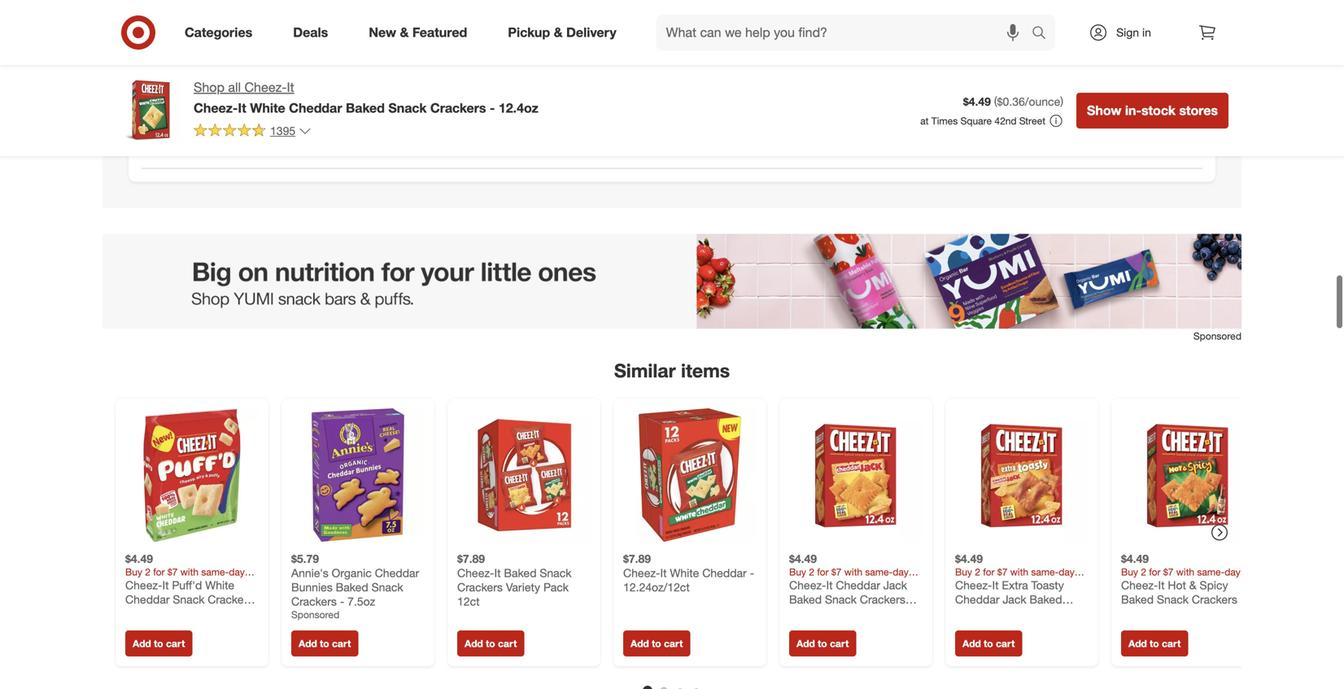 Task type: describe. For each thing, give the bounding box(es) containing it.
sign in
[[1117, 25, 1152, 39]]

cart for cheez-it puff'd white cheddar snack crackers - 5.75oz
[[166, 638, 185, 650]]

$4.49 for cheez-it extra toasty cheddar jack baked crackers - 12.4oz
[[956, 552, 983, 566]]

cheddar inside $7.89 cheez-it white cheddar - 12.24oz/12ct
[[703, 566, 747, 581]]

cheez-it extra toasty cheddar jack baked crackers - 12.4oz
[[956, 579, 1065, 621]]

new
[[369, 24, 396, 40]]

$7.89 for cheez-it baked snack crackers variety pack 12ct
[[457, 552, 485, 566]]

pickup
[[508, 24, 550, 40]]

42nd
[[995, 115, 1017, 127]]

baked inside shop all cheez-it cheez-it white cheddar baked snack crackers - 12.4oz
[[346, 100, 385, 116]]

add for cheez-it puff'd white cheddar snack crackers - 5.75oz
[[133, 638, 151, 650]]

cart for annie's organic cheddar bunnies baked snack crackers - 7.5oz
[[332, 638, 351, 650]]

variety
[[506, 581, 541, 595]]

stock
[[1142, 103, 1176, 118]]

it inside cheez-it extra toasty cheddar jack baked crackers - 12.4oz
[[993, 579, 999, 593]]

cheez-it puff'd white cheddar snack crackers - 5.75oz
[[125, 579, 253, 621]]

sign
[[1117, 25, 1140, 39]]

$0.36
[[998, 95, 1025, 109]]

snack inside cheez-it hot & spicy baked snack crackers - 12.4oz
[[1158, 593, 1189, 607]]

12.4oz inside cheez-it hot & spicy baked snack crackers - 12.4oz
[[1122, 607, 1156, 621]]

add to cart for annie's organic cheddar bunnies baked snack crackers - 7.5oz
[[299, 638, 351, 650]]

puff'd
[[172, 579, 202, 593]]

cheddar inside shop all cheez-it cheez-it white cheddar baked snack crackers - 12.4oz
[[289, 100, 342, 116]]

annie's
[[291, 566, 329, 581]]

to for cheez-it extra toasty cheddar jack baked crackers - 12.4oz
[[984, 638, 994, 650]]

& for new
[[400, 24, 409, 40]]

$4.49 for cheez-it cheddar jack baked snack crackers 12.4oz
[[790, 552, 817, 566]]

cheddar inside $5.79 annie's organic cheddar bunnies baked snack crackers - 7.5oz sponsored
[[375, 566, 419, 581]]

jack inside cheez-it extra toasty cheddar jack baked crackers - 12.4oz
[[1003, 593, 1027, 607]]

12.4oz inside 'cheez-it cheddar jack baked snack crackers 12.4oz'
[[790, 607, 824, 621]]

categories link
[[171, 15, 273, 50]]

$7.89 cheez-it white cheddar - 12.24oz/12ct
[[624, 552, 755, 595]]

cheez- inside $7.89 cheez-it white cheddar - 12.24oz/12ct
[[624, 566, 661, 581]]

7.5oz
[[348, 595, 375, 609]]

cheddar inside 'cheez-it cheddar jack baked snack crackers 12.4oz'
[[836, 579, 881, 593]]

add to cart button for cheez-it baked snack crackers variety pack 12ct
[[457, 631, 525, 657]]

add to cart for cheez-it baked snack crackers variety pack 12ct
[[465, 638, 517, 650]]

add for cheez-it white cheddar - 12.24oz/12ct
[[631, 638, 649, 650]]

cheez- inside cheez-it hot & spicy baked snack crackers - 12.4oz
[[1122, 579, 1159, 593]]

snack inside $5.79 annie's organic cheddar bunnies baked snack crackers - 7.5oz sponsored
[[372, 581, 403, 595]]

show
[[1088, 103, 1122, 118]]

cheez- inside 'cheez-it cheddar jack baked snack crackers 12.4oz'
[[790, 579, 827, 593]]

baked inside the $7.89 cheez-it baked snack crackers variety pack 12ct
[[504, 566, 537, 581]]

white inside shop all cheez-it cheez-it white cheddar baked snack crackers - 12.4oz
[[250, 100, 285, 116]]

cheez- inside the $7.89 cheez-it baked snack crackers variety pack 12ct
[[457, 566, 495, 581]]

/ounce
[[1025, 95, 1061, 109]]

deals
[[293, 24, 328, 40]]

$5.79 annie's organic cheddar bunnies baked snack crackers - 7.5oz sponsored
[[291, 552, 419, 621]]

question
[[232, 106, 286, 122]]

snack inside 'cheez-it cheddar jack baked snack crackers 12.4oz'
[[825, 593, 857, 607]]

cart for cheez-it extra toasty cheddar jack baked crackers - 12.4oz
[[996, 638, 1015, 650]]

- inside cheez-it hot & spicy baked snack crackers - 12.4oz
[[1241, 593, 1246, 607]]

white for cheez-it puff'd white cheddar snack crackers - 5.75oz
[[205, 579, 235, 593]]

pack
[[544, 581, 569, 595]]

image of cheez-it white cheddar baked snack crackers - 12.4oz image
[[116, 78, 181, 143]]

advertisement element
[[103, 234, 1242, 329]]

delivery
[[567, 24, 617, 40]]

street
[[1020, 115, 1046, 127]]

add to cart for cheez-it cheddar jack baked snack crackers 12.4oz
[[797, 638, 849, 650]]

12ct
[[457, 595, 480, 609]]

cheez-it hot & spicy baked snack crackers - 12.4oz image
[[1122, 409, 1255, 542]]

at times square 42nd street
[[921, 115, 1046, 127]]

add to cart for cheez-it hot & spicy baked snack crackers - 12.4oz
[[1129, 638, 1181, 650]]

times
[[932, 115, 958, 127]]

$4.49 left "("
[[964, 95, 991, 109]]

- inside shop all cheez-it cheez-it white cheddar baked snack crackers - 12.4oz
[[490, 100, 495, 116]]

baked inside 'cheez-it cheddar jack baked snack crackers 12.4oz'
[[790, 593, 822, 607]]

bunnies
[[291, 581, 333, 595]]

crackers inside shop all cheez-it cheez-it white cheddar baked snack crackers - 12.4oz
[[431, 100, 486, 116]]

1395 link
[[194, 123, 312, 142]]

$7.89 for cheez-it white cheddar - 12.24oz/12ct
[[624, 552, 651, 566]]

at
[[921, 115, 929, 127]]

snack inside the $7.89 cheez-it baked snack crackers variety pack 12ct
[[540, 566, 572, 581]]

add for cheez-it extra toasty cheddar jack baked crackers - 12.4oz
[[963, 638, 982, 650]]

baked inside cheez-it hot & spicy baked snack crackers - 12.4oz
[[1122, 593, 1154, 607]]

deals link
[[279, 15, 349, 50]]

crackers inside cheez-it extra toasty cheddar jack baked crackers - 12.4oz
[[956, 607, 1001, 621]]

cheez-it white cheddar - 12.24oz/12ct image
[[624, 409, 757, 542]]

cheddar inside cheez-it puff'd white cheddar snack crackers - 5.75oz
[[125, 593, 170, 607]]

show in-stock stores button
[[1077, 93, 1229, 129]]

white for $7.89 cheez-it white cheddar - 12.24oz/12ct
[[670, 566, 699, 581]]

to for annie's organic cheddar bunnies baked snack crackers - 7.5oz
[[320, 638, 329, 650]]

hot
[[1168, 579, 1187, 593]]

snack inside cheez-it puff'd white cheddar snack crackers - 5.75oz
[[173, 593, 205, 607]]

stores
[[1180, 103, 1219, 118]]

& inside cheez-it hot & spicy baked snack crackers - 12.4oz
[[1190, 579, 1197, 593]]

- inside $7.89 cheez-it white cheddar - 12.24oz/12ct
[[750, 566, 755, 581]]

ask a question
[[195, 106, 286, 122]]



Task type: vqa. For each thing, say whether or not it's contained in the screenshot.
Organic
yes



Task type: locate. For each thing, give the bounding box(es) containing it.
4 add to cart button from the left
[[624, 631, 691, 657]]

sponsored inside $5.79 annie's organic cheddar bunnies baked snack crackers - 7.5oz sponsored
[[291, 609, 340, 621]]

spicy
[[1200, 579, 1229, 593]]

12.24oz/12ct
[[624, 581, 690, 595]]

0 horizontal spatial sponsored
[[291, 609, 340, 621]]

$7.89 up the 12.24oz/12ct
[[624, 552, 651, 566]]

What can we help you find? suggestions appear below search field
[[657, 15, 1036, 50]]

$7.89 inside $7.89 cheez-it white cheddar - 12.24oz/12ct
[[624, 552, 651, 566]]

add to cart for cheez-it extra toasty cheddar jack baked crackers - 12.4oz
[[963, 638, 1015, 650]]

add to cart button down cheez-it hot & spicy baked snack crackers - 12.4oz
[[1122, 631, 1189, 657]]

7 add to cart from the left
[[1129, 638, 1181, 650]]

add down 'cheez-it cheddar jack baked snack crackers 12.4oz'
[[797, 638, 815, 650]]

$4.49 up 5.75oz
[[125, 552, 153, 566]]

to for cheez-it hot & spicy baked snack crackers - 12.4oz
[[1150, 638, 1160, 650]]

add to cart button for cheez-it cheddar jack baked snack crackers 12.4oz
[[790, 631, 857, 657]]

0 horizontal spatial white
[[205, 579, 235, 593]]

add for cheez-it hot & spicy baked snack crackers - 12.4oz
[[1129, 638, 1148, 650]]

1 add from the left
[[133, 638, 151, 650]]

items
[[681, 359, 730, 382]]

&
[[400, 24, 409, 40], [554, 24, 563, 40], [1190, 579, 1197, 593]]

sponsored
[[1194, 330, 1242, 342], [291, 609, 340, 621]]

it inside cheez-it hot & spicy baked snack crackers - 12.4oz
[[1159, 579, 1165, 593]]

organic
[[332, 566, 372, 581]]

3 add to cart button from the left
[[457, 631, 525, 657]]

7 cart from the left
[[1162, 638, 1181, 650]]

$4.49 ( $0.36 /ounce )
[[964, 95, 1064, 109]]

- inside $5.79 annie's organic cheddar bunnies baked snack crackers - 7.5oz sponsored
[[340, 595, 345, 609]]

6 add to cart from the left
[[963, 638, 1015, 650]]

cheez- inside cheez-it puff'd white cheddar snack crackers - 5.75oz
[[125, 579, 162, 593]]

1 cart from the left
[[166, 638, 185, 650]]

crackers inside the $7.89 cheez-it baked snack crackers variety pack 12ct
[[457, 581, 503, 595]]

4 add from the left
[[631, 638, 649, 650]]

2 add to cart button from the left
[[291, 631, 358, 657]]

add for cheez-it baked snack crackers variety pack 12ct
[[465, 638, 483, 650]]

cheez-it cheddar jack baked snack crackers 12.4oz image
[[790, 409, 923, 542]]

add
[[133, 638, 151, 650], [299, 638, 317, 650], [465, 638, 483, 650], [631, 638, 649, 650], [797, 638, 815, 650], [963, 638, 982, 650], [1129, 638, 1148, 650]]

4 to from the left
[[652, 638, 661, 650]]

1395
[[270, 124, 296, 138]]

to for cheez-it cheddar jack baked snack crackers 12.4oz
[[818, 638, 828, 650]]

crackers
[[431, 100, 486, 116], [457, 581, 503, 595], [208, 593, 253, 607], [860, 593, 906, 607], [1192, 593, 1238, 607], [291, 595, 337, 609], [956, 607, 1001, 621]]

& right hot
[[1190, 579, 1197, 593]]

$7.89 cheez-it baked snack crackers variety pack 12ct
[[457, 552, 572, 609]]

1 to from the left
[[154, 638, 163, 650]]

add to cart button
[[125, 631, 192, 657], [291, 631, 358, 657], [457, 631, 525, 657], [624, 631, 691, 657], [790, 631, 857, 657], [956, 631, 1023, 657], [1122, 631, 1189, 657]]

add for annie's organic cheddar bunnies baked snack crackers - 7.5oz
[[299, 638, 317, 650]]

$5.79
[[291, 552, 319, 566]]

cart for cheez-it cheddar jack baked snack crackers 12.4oz
[[830, 638, 849, 650]]

add to cart button for cheez-it puff'd white cheddar snack crackers - 5.75oz
[[125, 631, 192, 657]]

to down the "bunnies"
[[320, 638, 329, 650]]

cheddar
[[289, 100, 342, 116], [375, 566, 419, 581], [703, 566, 747, 581], [836, 579, 881, 593], [125, 593, 170, 607], [956, 593, 1000, 607]]

white inside cheez-it puff'd white cheddar snack crackers - 5.75oz
[[205, 579, 235, 593]]

add down the "bunnies"
[[299, 638, 317, 650]]

- inside cheez-it extra toasty cheddar jack baked crackers - 12.4oz
[[1004, 607, 1009, 621]]

similar items region
[[103, 234, 1265, 689]]

cart down cheez-it extra toasty cheddar jack baked crackers - 12.4oz
[[996, 638, 1015, 650]]

add to cart button for cheez-it hot & spicy baked snack crackers - 12.4oz
[[1122, 631, 1189, 657]]

cheddar inside cheez-it extra toasty cheddar jack baked crackers - 12.4oz
[[956, 593, 1000, 607]]

$4.49 for cheez-it hot & spicy baked snack crackers - 12.4oz
[[1122, 552, 1149, 566]]

5 add to cart button from the left
[[790, 631, 857, 657]]

cheez-
[[245, 79, 287, 95], [194, 100, 238, 116], [457, 566, 495, 581], [624, 566, 661, 581], [125, 579, 162, 593], [790, 579, 827, 593], [956, 579, 993, 593], [1122, 579, 1159, 593]]

ask a question button
[[184, 96, 297, 132]]

to down cheez-it extra toasty cheddar jack baked crackers - 12.4oz
[[984, 638, 994, 650]]

baked
[[346, 100, 385, 116], [504, 566, 537, 581], [336, 581, 369, 595], [790, 593, 822, 607], [1030, 593, 1063, 607], [1122, 593, 1154, 607]]

3 to from the left
[[486, 638, 495, 650]]

crackers inside 'cheez-it cheddar jack baked snack crackers 12.4oz'
[[860, 593, 906, 607]]

baked inside cheez-it extra toasty cheddar jack baked crackers - 12.4oz
[[1030, 593, 1063, 607]]

it
[[287, 79, 294, 95], [238, 100, 246, 116], [495, 566, 501, 581], [661, 566, 667, 581], [162, 579, 169, 593], [827, 579, 833, 593], [993, 579, 999, 593], [1159, 579, 1165, 593]]

0 horizontal spatial $7.89
[[457, 552, 485, 566]]

(
[[995, 95, 998, 109]]

5.75oz
[[133, 607, 167, 621]]

cart for cheez-it hot & spicy baked snack crackers - 12.4oz
[[1162, 638, 1181, 650]]

12.4oz inside cheez-it extra toasty cheddar jack baked crackers - 12.4oz
[[1012, 607, 1046, 621]]

q&a
[[184, 54, 217, 73]]

4 cart from the left
[[664, 638, 683, 650]]

add down cheez-it extra toasty cheddar jack baked crackers - 12.4oz
[[963, 638, 982, 650]]

cart for cheez-it baked snack crackers variety pack 12ct
[[498, 638, 517, 650]]

1 horizontal spatial &
[[554, 24, 563, 40]]

2 $7.89 from the left
[[624, 552, 651, 566]]

1 horizontal spatial sponsored
[[1194, 330, 1242, 342]]

add to cart for cheez-it puff'd white cheddar snack crackers - 5.75oz
[[133, 638, 185, 650]]

add for cheez-it cheddar jack baked snack crackers 12.4oz
[[797, 638, 815, 650]]

to down the 12.24oz/12ct
[[652, 638, 661, 650]]

add to cart button down the 12.24oz/12ct
[[624, 631, 691, 657]]

annie's organic cheddar bunnies baked snack crackers - 7.5oz image
[[291, 409, 425, 542]]

featured
[[413, 24, 467, 40]]

add to cart button for cheez-it extra toasty cheddar jack baked crackers - 12.4oz
[[956, 631, 1023, 657]]

cheez-it extra toasty cheddar jack baked crackers - 12.4oz image
[[956, 409, 1089, 542]]

jack
[[884, 579, 908, 593], [1003, 593, 1027, 607]]

1 vertical spatial sponsored
[[291, 609, 340, 621]]

)
[[1061, 95, 1064, 109]]

cart down 5.75oz
[[166, 638, 185, 650]]

crackers inside cheez-it puff'd white cheddar snack crackers - 5.75oz
[[208, 593, 253, 607]]

crackers inside cheez-it hot & spicy baked snack crackers - 12.4oz
[[1192, 593, 1238, 607]]

7 add to cart button from the left
[[1122, 631, 1189, 657]]

cart
[[166, 638, 185, 650], [332, 638, 351, 650], [498, 638, 517, 650], [664, 638, 683, 650], [830, 638, 849, 650], [996, 638, 1015, 650], [1162, 638, 1181, 650]]

0 horizontal spatial jack
[[884, 579, 908, 593]]

add to cart button down 12ct
[[457, 631, 525, 657]]

add to cart for cheez-it white cheddar - 12.24oz/12ct
[[631, 638, 683, 650]]

add to cart down cheez-it extra toasty cheddar jack baked crackers - 12.4oz
[[963, 638, 1015, 650]]

cart for cheez-it white cheddar - 12.24oz/12ct
[[664, 638, 683, 650]]

categories
[[185, 24, 253, 40]]

shop all cheez-it cheez-it white cheddar baked snack crackers - 12.4oz
[[194, 79, 539, 116]]

$7.89 inside the $7.89 cheez-it baked snack crackers variety pack 12ct
[[457, 552, 485, 566]]

1 horizontal spatial $7.89
[[624, 552, 651, 566]]

3 add to cart from the left
[[465, 638, 517, 650]]

cart down 'cheez-it cheddar jack baked snack crackers 12.4oz'
[[830, 638, 849, 650]]

q&a button
[[142, 38, 1203, 90]]

toasty
[[1032, 579, 1065, 593]]

search button
[[1025, 15, 1064, 54]]

snack
[[389, 100, 427, 116], [540, 566, 572, 581], [372, 581, 403, 595], [173, 593, 205, 607], [825, 593, 857, 607], [1158, 593, 1189, 607]]

3 cart from the left
[[498, 638, 517, 650]]

in-
[[1126, 103, 1142, 118]]

add to cart button down 5.75oz
[[125, 631, 192, 657]]

new & featured link
[[355, 15, 488, 50]]

$4.49 for cheez-it puff'd white cheddar snack crackers - 5.75oz
[[125, 552, 153, 566]]

& for pickup
[[554, 24, 563, 40]]

cheez-it puff'd white cheddar snack crackers - 5.75oz image
[[125, 409, 259, 542]]

to down the $7.89 cheez-it baked snack crackers variety pack 12ct
[[486, 638, 495, 650]]

$4.49 up cheez-it extra toasty cheddar jack baked crackers - 12.4oz
[[956, 552, 983, 566]]

-
[[490, 100, 495, 116], [750, 566, 755, 581], [1241, 593, 1246, 607], [340, 595, 345, 609], [125, 607, 130, 621], [1004, 607, 1009, 621]]

add to cart down the 7.5oz
[[299, 638, 351, 650]]

to down cheez-it hot & spicy baked snack crackers - 12.4oz
[[1150, 638, 1160, 650]]

2 horizontal spatial white
[[670, 566, 699, 581]]

$4.49 up 'cheez-it cheddar jack baked snack crackers 12.4oz'
[[790, 552, 817, 566]]

add to cart down 12ct
[[465, 638, 517, 650]]

0 horizontal spatial &
[[400, 24, 409, 40]]

ask
[[195, 106, 218, 122]]

cheez- inside cheez-it extra toasty cheddar jack baked crackers - 12.4oz
[[956, 579, 993, 593]]

6 add from the left
[[963, 638, 982, 650]]

6 add to cart button from the left
[[956, 631, 1023, 657]]

$4.49
[[964, 95, 991, 109], [125, 552, 153, 566], [790, 552, 817, 566], [956, 552, 983, 566], [1122, 552, 1149, 566]]

$4.49 up cheez-it hot & spicy baked snack crackers - 12.4oz
[[1122, 552, 1149, 566]]

to down 5.75oz
[[154, 638, 163, 650]]

0 vertical spatial sponsored
[[1194, 330, 1242, 342]]

extra
[[1002, 579, 1029, 593]]

5 add to cart from the left
[[797, 638, 849, 650]]

baked inside $5.79 annie's organic cheddar bunnies baked snack crackers - 7.5oz sponsored
[[336, 581, 369, 595]]

add to cart button down cheez-it extra toasty cheddar jack baked crackers - 12.4oz
[[956, 631, 1023, 657]]

add to cart button down the 7.5oz
[[291, 631, 358, 657]]

2 cart from the left
[[332, 638, 351, 650]]

- inside cheez-it puff'd white cheddar snack crackers - 5.75oz
[[125, 607, 130, 621]]

search
[[1025, 26, 1064, 42]]

1 horizontal spatial white
[[250, 100, 285, 116]]

to
[[154, 638, 163, 650], [320, 638, 329, 650], [486, 638, 495, 650], [652, 638, 661, 650], [818, 638, 828, 650], [984, 638, 994, 650], [1150, 638, 1160, 650]]

add to cart button for cheez-it white cheddar - 12.24oz/12ct
[[624, 631, 691, 657]]

& right pickup
[[554, 24, 563, 40]]

white
[[250, 100, 285, 116], [670, 566, 699, 581], [205, 579, 235, 593]]

show in-stock stores
[[1088, 103, 1219, 118]]

12.4oz
[[499, 100, 539, 116], [790, 607, 824, 621], [1012, 607, 1046, 621], [1122, 607, 1156, 621]]

cheez-it cheddar jack baked snack crackers 12.4oz
[[790, 579, 908, 621]]

add to cart button for annie's organic cheddar bunnies baked snack crackers - 7.5oz
[[291, 631, 358, 657]]

4 add to cart from the left
[[631, 638, 683, 650]]

2 add to cart from the left
[[299, 638, 351, 650]]

1 horizontal spatial jack
[[1003, 593, 1027, 607]]

similar
[[614, 359, 676, 382]]

it inside the $7.89 cheez-it baked snack crackers variety pack 12ct
[[495, 566, 501, 581]]

jack inside 'cheez-it cheddar jack baked snack crackers 12.4oz'
[[884, 579, 908, 593]]

1 add to cart button from the left
[[125, 631, 192, 657]]

2 to from the left
[[320, 638, 329, 650]]

cart down the 7.5oz
[[332, 638, 351, 650]]

add to cart
[[133, 638, 185, 650], [299, 638, 351, 650], [465, 638, 517, 650], [631, 638, 683, 650], [797, 638, 849, 650], [963, 638, 1015, 650], [1129, 638, 1181, 650]]

to for cheez-it baked snack crackers variety pack 12ct
[[486, 638, 495, 650]]

to for cheez-it white cheddar - 12.24oz/12ct
[[652, 638, 661, 650]]

add down the 12.24oz/12ct
[[631, 638, 649, 650]]

$7.89 up 12ct
[[457, 552, 485, 566]]

1 add to cart from the left
[[133, 638, 185, 650]]

sign in link
[[1075, 15, 1177, 50]]

new & featured
[[369, 24, 467, 40]]

cart down cheez-it hot & spicy baked snack crackers - 12.4oz
[[1162, 638, 1181, 650]]

5 cart from the left
[[830, 638, 849, 650]]

shop
[[194, 79, 225, 95]]

12.4oz inside shop all cheez-it cheez-it white cheddar baked snack crackers - 12.4oz
[[499, 100, 539, 116]]

to for cheez-it puff'd white cheddar snack crackers - 5.75oz
[[154, 638, 163, 650]]

cheez-it baked snack crackers variety pack 12ct image
[[457, 409, 591, 542]]

2 add from the left
[[299, 638, 317, 650]]

$7.89
[[457, 552, 485, 566], [624, 552, 651, 566]]

add down 5.75oz
[[133, 638, 151, 650]]

it inside cheez-it puff'd white cheddar snack crackers - 5.75oz
[[162, 579, 169, 593]]

add down 12ct
[[465, 638, 483, 650]]

to down 'cheez-it cheddar jack baked snack crackers 12.4oz'
[[818, 638, 828, 650]]

cheez-it hot & spicy baked snack crackers - 12.4oz
[[1122, 579, 1246, 621]]

similar items
[[614, 359, 730, 382]]

snack inside shop all cheez-it cheez-it white cheddar baked snack crackers - 12.4oz
[[389, 100, 427, 116]]

2 horizontal spatial &
[[1190, 579, 1197, 593]]

add to cart down 5.75oz
[[133, 638, 185, 650]]

add to cart button down 'cheez-it cheddar jack baked snack crackers 12.4oz'
[[790, 631, 857, 657]]

it inside 'cheez-it cheddar jack baked snack crackers 12.4oz'
[[827, 579, 833, 593]]

pickup & delivery link
[[494, 15, 637, 50]]

add to cart down 'cheez-it cheddar jack baked snack crackers 12.4oz'
[[797, 638, 849, 650]]

cart down variety
[[498, 638, 517, 650]]

in
[[1143, 25, 1152, 39]]

6 cart from the left
[[996, 638, 1015, 650]]

pickup & delivery
[[508, 24, 617, 40]]

7 add from the left
[[1129, 638, 1148, 650]]

6 to from the left
[[984, 638, 994, 650]]

& right new
[[400, 24, 409, 40]]

1 $7.89 from the left
[[457, 552, 485, 566]]

7 to from the left
[[1150, 638, 1160, 650]]

cart down the 12.24oz/12ct
[[664, 638, 683, 650]]

square
[[961, 115, 992, 127]]

5 to from the left
[[818, 638, 828, 650]]

all
[[228, 79, 241, 95]]

add to cart down the 12.24oz/12ct
[[631, 638, 683, 650]]

a
[[221, 106, 229, 122]]

white inside $7.89 cheez-it white cheddar - 12.24oz/12ct
[[670, 566, 699, 581]]

crackers inside $5.79 annie's organic cheddar bunnies baked snack crackers - 7.5oz sponsored
[[291, 595, 337, 609]]

it inside $7.89 cheez-it white cheddar - 12.24oz/12ct
[[661, 566, 667, 581]]

add down cheez-it hot & spicy baked snack crackers - 12.4oz
[[1129, 638, 1148, 650]]

add to cart down cheez-it hot & spicy baked snack crackers - 12.4oz
[[1129, 638, 1181, 650]]

3 add from the left
[[465, 638, 483, 650]]

5 add from the left
[[797, 638, 815, 650]]



